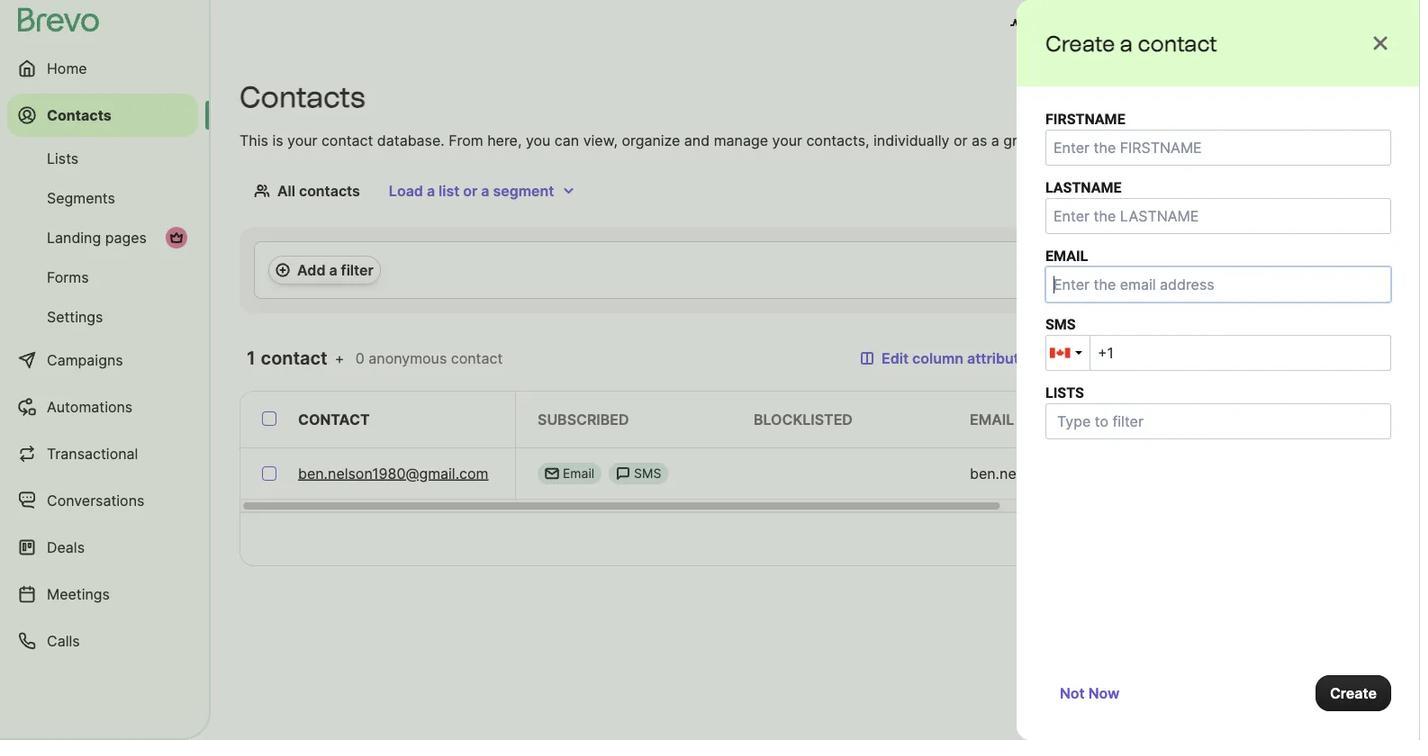 Task type: describe. For each thing, give the bounding box(es) containing it.
contact inside 1 contact + 0 anonymous contact
[[451, 349, 503, 367]]

calls
[[47, 632, 80, 650]]

1 horizontal spatial firstname
[[1186, 411, 1270, 428]]

lastname inside create a contact dialog
[[1046, 179, 1122, 196]]

all contacts
[[277, 182, 360, 200]]

sms inside create a contact dialog
[[1046, 316, 1076, 333]]

lists
[[47, 150, 79, 167]]

conversations
[[47, 492, 144, 509]]

a inside dialog
[[1120, 30, 1133, 56]]

1 ben.nelson1980@gmail.com from the left
[[298, 465, 489, 482]]

browns
[[1283, 16, 1336, 34]]

settings
[[47, 308, 103, 326]]

group.
[[1004, 131, 1047, 149]]

Search by name, email or phone number search field
[[1057, 340, 1392, 376]]

column
[[912, 349, 964, 367]]

and inside button
[[1080, 16, 1106, 34]]

Enter the FIRSTNAME field
[[1046, 130, 1392, 166]]

1 horizontal spatial or
[[954, 131, 968, 149]]

browns enterprise
[[1283, 16, 1411, 34]]

contact
[[298, 411, 370, 428]]

automations link
[[7, 385, 198, 429]]

create a contact inside dialog
[[1046, 30, 1218, 56]]

firstname inside create a contact dialog
[[1046, 110, 1126, 127]]

edit column attributes button
[[846, 340, 1050, 376]]

campaigns
[[47, 351, 123, 369]]

import
[[1113, 88, 1160, 106]]

add a filter
[[297, 261, 374, 279]]

usage and plan
[[1032, 16, 1139, 34]]

Enter the email address field
[[1046, 267, 1392, 303]]

left___c25ys image for sms
[[616, 467, 631, 481]]

anonymous
[[369, 349, 447, 367]]

2 ben.nelson1980@gmail.com from the left
[[970, 465, 1160, 482]]

browns enterprise button
[[1247, 7, 1411, 43]]

1 contact + 0 anonymous contact
[[247, 347, 503, 369]]

0 vertical spatial create
[[1046, 30, 1115, 56]]

load a list or a segment
[[389, 182, 554, 200]]

contact up all contacts
[[321, 131, 373, 149]]

automations
[[47, 398, 133, 416]]

meetings
[[47, 585, 110, 603]]

contacts for all contacts
[[299, 182, 360, 200]]

per
[[1064, 530, 1086, 548]]

load a list or a segment button
[[375, 173, 590, 209]]

home link
[[7, 47, 198, 90]]

all
[[277, 182, 295, 200]]

contact inside dialog
[[1138, 30, 1218, 56]]

Type to filter field
[[1050, 408, 1227, 435]]

plan
[[1110, 16, 1139, 34]]

a down browns
[[1312, 88, 1320, 106]]

a right list
[[481, 182, 489, 200]]

create button
[[1316, 676, 1392, 712]]

conversations link
[[7, 479, 198, 522]]

contacts,
[[806, 131, 870, 149]]

contact right 1
[[261, 347, 328, 369]]

lists link
[[7, 141, 198, 177]]

transactional
[[47, 445, 138, 462]]

subscribed
[[538, 411, 629, 428]]

filter
[[341, 261, 374, 279]]

create a contact button
[[1247, 79, 1392, 115]]

load
[[389, 182, 423, 200]]

page
[[1090, 530, 1124, 548]]

attributes
[[967, 349, 1036, 367]]

now
[[1089, 685, 1120, 702]]

1 horizontal spatial contacts
[[240, 80, 365, 114]]

rows
[[1023, 530, 1060, 548]]

as
[[972, 131, 987, 149]]

deals link
[[7, 526, 198, 569]]

add a filter button
[[268, 256, 381, 285]]

a left list
[[427, 182, 435, 200]]

left___rvooi image
[[169, 231, 184, 245]]

1 your from the left
[[287, 131, 317, 149]]

usage
[[1032, 16, 1076, 34]]



Task type: vqa. For each thing, say whether or not it's contained in the screenshot.
Import Contacts
yes



Task type: locate. For each thing, give the bounding box(es) containing it.
can
[[555, 131, 579, 149]]

or right list
[[463, 182, 478, 200]]

not
[[1060, 685, 1085, 702]]

1 horizontal spatial left___c25ys image
[[616, 467, 631, 481]]

here,
[[487, 131, 522, 149]]

your
[[287, 131, 317, 149], [772, 131, 802, 149]]

0 horizontal spatial ben.nelson1980@gmail.com
[[298, 465, 489, 482]]

manage
[[714, 131, 768, 149]]

1 vertical spatial contacts
[[299, 182, 360, 200]]

edit
[[882, 349, 909, 367]]

and left plan
[[1080, 16, 1106, 34]]

1 horizontal spatial email
[[1046, 247, 1088, 264]]

contacts for import contacts
[[1163, 88, 1224, 106]]

edit column attributes
[[882, 349, 1036, 367]]

0 horizontal spatial create a contact
[[1046, 30, 1218, 56]]

create a contact down browns enterprise button
[[1261, 88, 1377, 106]]

0 horizontal spatial create
[[1046, 30, 1115, 56]]

your right is at the top of the page
[[287, 131, 317, 149]]

segments
[[47, 189, 115, 207]]

0 vertical spatial or
[[954, 131, 968, 149]]

1 vertical spatial and
[[684, 131, 710, 149]]

ben.nelson1980@gmail.com
[[298, 465, 489, 482], [970, 465, 1160, 482]]

0 vertical spatial sms
[[1046, 316, 1076, 333]]

0 vertical spatial lastname
[[1046, 179, 1122, 196]]

contact
[[1138, 30, 1218, 56], [1324, 88, 1377, 106], [321, 131, 373, 149], [261, 347, 328, 369], [451, 349, 503, 367]]

contacts inside button
[[1163, 88, 1224, 106]]

a up the 'import'
[[1120, 30, 1133, 56]]

segment
[[493, 182, 554, 200]]

firstname
[[1046, 110, 1126, 127], [1186, 411, 1270, 428]]

settings link
[[7, 299, 198, 335]]

or inside 'button'
[[463, 182, 478, 200]]

pages
[[105, 229, 147, 246]]

0 horizontal spatial contacts
[[47, 106, 111, 124]]

contacts link
[[7, 94, 198, 137]]

contact down browns enterprise
[[1324, 88, 1377, 106]]

lists
[[1046, 384, 1084, 401]]

2 vertical spatial create
[[1330, 685, 1377, 702]]

0 vertical spatial contacts
[[1163, 88, 1224, 106]]

create a contact
[[1046, 30, 1218, 56], [1261, 88, 1377, 106]]

blocklisted
[[754, 411, 853, 428]]

1 vertical spatial sms
[[634, 466, 661, 481]]

0 horizontal spatial contacts
[[299, 182, 360, 200]]

2 left___c25ys image from the left
[[616, 467, 631, 481]]

from
[[449, 131, 483, 149]]

0 horizontal spatial lastname
[[1046, 179, 1122, 196]]

email
[[1046, 247, 1088, 264], [970, 411, 1014, 428]]

view,
[[583, 131, 618, 149]]

or
[[954, 131, 968, 149], [463, 182, 478, 200]]

create a contact up the 'import'
[[1046, 30, 1218, 56]]

1 horizontal spatial ben.nelson1980@gmail.com
[[970, 465, 1160, 482]]

1 horizontal spatial create
[[1261, 88, 1308, 106]]

and left manage
[[684, 131, 710, 149]]

create a contact inside button
[[1261, 88, 1377, 106]]

lastname
[[1046, 179, 1122, 196], [1348, 411, 1420, 428]]

contact inside button
[[1324, 88, 1377, 106]]

sms
[[1046, 316, 1076, 333], [634, 466, 661, 481]]

0 horizontal spatial email
[[970, 411, 1014, 428]]

2 your from the left
[[772, 131, 802, 149]]

ben.nelson1980@gmail.com up "rows per page"
[[970, 465, 1160, 482]]

is
[[272, 131, 283, 149]]

1 vertical spatial create
[[1261, 88, 1308, 106]]

None field
[[1090, 335, 1392, 371]]

forms
[[47, 268, 89, 286]]

contacts right all
[[299, 182, 360, 200]]

contacts up enter the firstname field
[[1163, 88, 1224, 106]]

0 horizontal spatial your
[[287, 131, 317, 149]]

firstname down search by name, email or phone number search box
[[1186, 411, 1270, 428]]

contacts up is at the top of the page
[[240, 80, 365, 114]]

1 vertical spatial lastname
[[1348, 411, 1420, 428]]

add
[[297, 261, 326, 279]]

1 vertical spatial or
[[463, 182, 478, 200]]

this
[[240, 131, 268, 149]]

sms right email
[[634, 466, 661, 481]]

not now
[[1060, 685, 1120, 702]]

you
[[526, 131, 551, 149]]

1 left___c25ys image from the left
[[545, 467, 559, 481]]

contacts up lists
[[47, 106, 111, 124]]

deals
[[47, 539, 85, 556]]

contact up import contacts
[[1138, 30, 1218, 56]]

left___c25ys image for email
[[545, 467, 559, 481]]

1
[[247, 347, 256, 369]]

left___c25ys image left email
[[545, 467, 559, 481]]

1 horizontal spatial create a contact
[[1261, 88, 1377, 106]]

1 vertical spatial email
[[970, 411, 1014, 428]]

0 vertical spatial and
[[1080, 16, 1106, 34]]

a right as
[[991, 131, 1000, 149]]

contacts
[[240, 80, 365, 114], [47, 106, 111, 124]]

0 vertical spatial firstname
[[1046, 110, 1126, 127]]

a
[[1120, 30, 1133, 56], [1312, 88, 1320, 106], [991, 131, 1000, 149], [427, 182, 435, 200], [481, 182, 489, 200], [329, 261, 337, 279]]

0
[[356, 349, 365, 367]]

1 horizontal spatial lastname
[[1348, 411, 1420, 428]]

0 vertical spatial create a contact
[[1046, 30, 1218, 56]]

enterprise
[[1339, 16, 1411, 34]]

left___c25ys image
[[545, 467, 559, 481], [616, 467, 631, 481]]

1 horizontal spatial and
[[1080, 16, 1106, 34]]

1 horizontal spatial your
[[772, 131, 802, 149]]

1 horizontal spatial sms
[[1046, 316, 1076, 333]]

1 vertical spatial firstname
[[1186, 411, 1270, 428]]

landing
[[47, 229, 101, 246]]

ben.nelson1980@gmail.com down contact
[[298, 465, 489, 482]]

your right manage
[[772, 131, 802, 149]]

or left as
[[954, 131, 968, 149]]

+
[[335, 349, 344, 367]]

this is your contact database. from here, you can view, organize and manage your contacts, individually or as a group.
[[240, 131, 1047, 149]]

left___c25ys image right email
[[616, 467, 631, 481]]

calls link
[[7, 620, 198, 663]]

list
[[439, 182, 460, 200]]

and
[[1080, 16, 1106, 34], [684, 131, 710, 149]]

not now button
[[1046, 676, 1134, 712]]

import contacts
[[1113, 88, 1224, 106]]

create a contact dialog
[[1017, 0, 1420, 740]]

import contacts button
[[1098, 79, 1240, 115]]

landing pages link
[[7, 220, 198, 256]]

1 horizontal spatial contacts
[[1163, 88, 1224, 106]]

1 vertical spatial create a contact
[[1261, 88, 1377, 106]]

email
[[563, 466, 595, 481]]

database.
[[377, 131, 445, 149]]

0 horizontal spatial firstname
[[1046, 110, 1126, 127]]

0 horizontal spatial left___c25ys image
[[545, 467, 559, 481]]

contact right anonymous
[[451, 349, 503, 367]]

Enter the LASTNAME field
[[1046, 198, 1392, 234]]

0 horizontal spatial sms
[[634, 466, 661, 481]]

landing pages
[[47, 229, 147, 246]]

transactional link
[[7, 432, 198, 476]]

home
[[47, 59, 87, 77]]

individually
[[874, 131, 950, 149]]

segments link
[[7, 180, 198, 216]]

0 vertical spatial email
[[1046, 247, 1088, 264]]

firstname down the 'import'
[[1046, 110, 1126, 127]]

meetings link
[[7, 573, 198, 616]]

forms link
[[7, 259, 198, 295]]

organize
[[622, 131, 680, 149]]

campaigns link
[[7, 339, 198, 382]]

ben.nelson1980@gmail.com link
[[298, 463, 489, 485]]

create
[[1046, 30, 1115, 56], [1261, 88, 1308, 106], [1330, 685, 1377, 702]]

2 horizontal spatial create
[[1330, 685, 1377, 702]]

rows per page
[[1023, 530, 1124, 548]]

usage and plan button
[[996, 7, 1154, 43]]

email inside create a contact dialog
[[1046, 247, 1088, 264]]

0 horizontal spatial or
[[463, 182, 478, 200]]

a right add on the top left
[[329, 261, 337, 279]]

contacts
[[1163, 88, 1224, 106], [299, 182, 360, 200]]

sms up lists
[[1046, 316, 1076, 333]]

0 horizontal spatial and
[[684, 131, 710, 149]]



